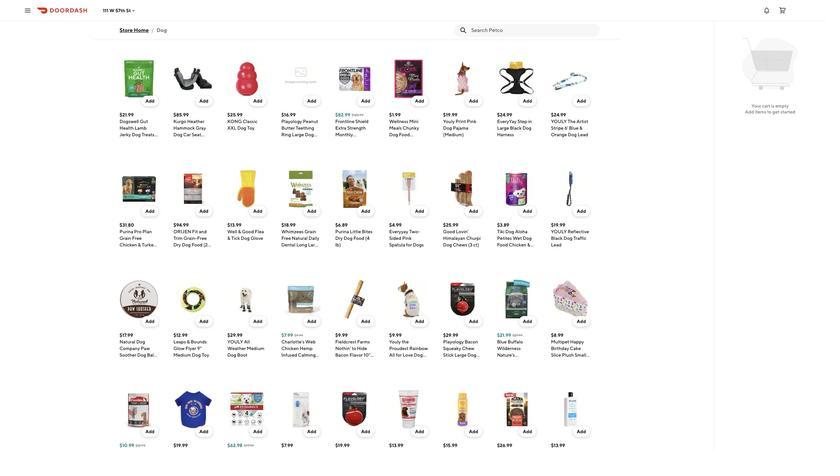 Task type: vqa. For each thing, say whether or not it's contained in the screenshot.
'salted' associated with Iced
no



Task type: locate. For each thing, give the bounding box(es) containing it.
lb) inside '$6.89 purina little bites dry dog food (4 lb)'
[[336, 242, 341, 248]]

0 vertical spatial wet
[[513, 236, 522, 241]]

$29.99 inside $29.99 youly all weather medium dog boot
[[228, 333, 243, 338]]

& inside the purebites+ skin & coat freeze dried dog treats (3 oz)
[[154, 9, 156, 14]]

0 horizontal spatial blue
[[498, 339, 507, 345]]

dry
[[308, 28, 316, 34], [522, 35, 530, 40], [336, 236, 343, 241], [174, 242, 181, 248]]

to inside $9.99 fieldcrest farms nothin' to hide bacon flavor 10" large roll premiun dog chew (3.2 oz)
[[352, 346, 356, 351]]

1 horizontal spatial lamb
[[307, 15, 319, 20]]

1 horizontal spatial blue
[[569, 125, 579, 131]]

youly for youly print pink dog pajama (medium)
[[444, 119, 455, 124]]

(13
[[131, 262, 137, 267]]

free up dental
[[282, 236, 291, 241]]

1 vertical spatial small
[[575, 352, 587, 358]]

(3 inside the purebites+ skin & coat freeze dried dog treats (3 oz)
[[143, 22, 147, 27]]

0 vertical spatial (12
[[228, 28, 234, 34]]

1 horizontal spatial purina
[[336, 229, 349, 234]]

breed down whole
[[282, 28, 294, 34]]

small
[[498, 22, 509, 27], [575, 352, 587, 358]]

black inside $24.99 everyyay step in large black dog harness
[[510, 125, 522, 131]]

multipet
[[552, 339, 570, 345]]

0 horizontal spatial natural
[[120, 339, 135, 345]]

1 vertical spatial (3
[[419, 145, 424, 151]]

dog down lasting
[[282, 255, 290, 261]]

for inside $4.99 everyyay two- sided pink spatula for dogs
[[406, 242, 412, 248]]

wet up '(13'
[[131, 255, 140, 261]]

lb)
[[311, 35, 317, 40], [526, 42, 532, 47], [336, 242, 341, 248], [174, 249, 179, 254], [519, 372, 524, 378]]

$13.99
[[228, 222, 242, 228], [390, 443, 404, 448], [552, 443, 566, 448]]

$82.99 $122.99
[[336, 112, 364, 117]]

1 horizontal spatial youly
[[444, 119, 455, 124]]

youly inside the $24.99 youly the artist stripe 6' blue & orange dog lead
[[552, 119, 567, 124]]

t-
[[407, 359, 412, 364]]

lamb down gut
[[135, 125, 147, 131]]

(4
[[366, 236, 370, 241]]

dry down trim
[[174, 242, 181, 248]]

beef
[[292, 15, 302, 20]]

$9.99 for $9.99 fieldcrest farms nothin' to hide bacon flavor 10" large roll premiun dog chew (3.2 oz)
[[336, 333, 348, 338]]

$25.99 up kong
[[228, 112, 243, 117]]

wellness up meals
[[390, 119, 409, 124]]

$25.99 good lovin' himalayan churpi dog chews (3 ct)
[[444, 222, 481, 248]]

food inside 'wholehearted pork beef & lamb whole grains all breed adult dry dog food (45 lb)'
[[291, 35, 302, 40]]

1 free from the left
[[132, 236, 142, 241]]

2 horizontal spatial pink
[[552, 359, 561, 364]]

duck down evolutionary
[[498, 366, 509, 371]]

raw
[[190, 9, 200, 14]]

1 purina from the left
[[120, 229, 133, 234]]

x left 12
[[144, 262, 146, 267]]

charlotte's web chicken hemp infused calming dog chews (0.84 oz) image
[[282, 280, 321, 319]]

dog inside $13.99 well & good flea & tick dog glove
[[241, 236, 250, 241]]

chews down calming
[[291, 359, 306, 364]]

2 horizontal spatial $9.99
[[390, 333, 402, 338]]

dog inside the $24.99 youly the artist stripe 6' blue & orange dog lead
[[568, 132, 577, 137]]

dog down diet in the right of the page
[[522, 366, 531, 371]]

purina down "$31.80"
[[120, 229, 133, 234]]

youly the proudest rainbow all for love dog graphic t-shirt (xs) image
[[390, 280, 429, 319]]

smartbones chicken bones large dog chews (12 oz)
[[228, 9, 265, 34]]

1 horizontal spatial wet
[[513, 236, 522, 241]]

1 vertical spatial $21.99
[[498, 333, 512, 338]]

chicken up infused
[[282, 346, 299, 351]]

$29.99 inside $29.99 playology bacon squeaky chew stick large dog toy
[[444, 333, 459, 338]]

0 vertical spatial x
[[561, 15, 563, 20]]

supplements
[[444, 15, 471, 20]]

toy inside "$16.99 playology peanut butter teething ring large dog toy"
[[282, 139, 289, 144]]

2 horizontal spatial $13.99
[[552, 443, 566, 448]]

0 vertical spatial coat
[[468, 9, 479, 14]]

dog inside $25.99 kong classic xxl dog toy
[[238, 125, 246, 131]]

good up glove
[[242, 229, 254, 234]]

deterrent
[[336, 22, 356, 27]]

company
[[120, 346, 140, 351]]

fieldcrest
[[336, 339, 357, 345]]

chew inside $9.99 fieldcrest farms nothin' to hide bacon flavor 10" large roll premiun dog chew (3.2 oz)
[[336, 372, 348, 378]]

duck inside "$3.89 tiki dog aloha petites wet dog food chicken & duck maui (9 oz)"
[[498, 249, 509, 254]]

teething
[[296, 125, 315, 131]]

natural down $17.99
[[120, 339, 135, 345]]

lamb for treats
[[135, 125, 147, 131]]

1 horizontal spatial small
[[575, 352, 587, 358]]

(12
[[228, 28, 234, 34], [519, 42, 525, 47]]

food down multivitamin
[[174, 28, 184, 34]]

0 vertical spatial to
[[571, 15, 575, 20]]

$7.99 for $7.99
[[282, 443, 293, 448]]

mixers
[[187, 15, 201, 20]]

(3 left /
[[143, 22, 147, 27]]

large down everyyay
[[498, 125, 510, 131]]

large
[[228, 22, 240, 27], [498, 125, 510, 131], [292, 132, 304, 137], [308, 242, 320, 248], [455, 352, 467, 358], [336, 359, 348, 364]]

2 vertical spatial pink
[[552, 359, 561, 364]]

(medium)
[[444, 132, 464, 137]]

2 free from the left
[[197, 236, 207, 241]]

/
[[152, 27, 154, 33]]

0 vertical spatial breed
[[510, 22, 523, 27]]

food left (4.5 on the bottom of page
[[498, 372, 508, 378]]

toppers
[[185, 28, 202, 34]]

0 vertical spatial $12.99
[[174, 333, 188, 338]]

ct) right '(70'
[[367, 35, 373, 40]]

lb) inside 'wholehearted pork beef & lamb whole grains all breed adult dry dog food (45 lb)'
[[311, 35, 317, 40]]

natural dog company paw soother dog balm (1 oz) image
[[120, 280, 159, 319]]

$24.99 inside $24.99 everyyay step in large black dog harness
[[498, 112, 513, 117]]

health up search petco search box
[[519, 15, 534, 20]]

$21.99 for $21.99 $27.99 blue buffalo wilderness nature's evolutionary diet duck adult dog food (4.5 lb)
[[498, 333, 512, 338]]

1 horizontal spatial $13.99
[[390, 443, 404, 448]]

dog inside $1.99 wellness mini meals chunky dog food chicken & chicken liver (3 oz)
[[390, 132, 398, 137]]

1 vertical spatial chew
[[336, 372, 348, 378]]

to inside your cart is empty add items to get started
[[768, 109, 772, 115]]

blue buffalo wilderness nature's evolutionary diet duck adult dog food (4.5 lb) image
[[498, 280, 536, 319]]

1 horizontal spatial to
[[571, 15, 575, 20]]

1 horizontal spatial medium
[[247, 346, 265, 351]]

0 horizontal spatial youly
[[390, 339, 401, 345]]

1 good from the left
[[242, 229, 254, 234]]

oz) down meals
[[390, 152, 396, 157]]

dog down kong
[[238, 125, 246, 131]]

$29.99 up "squeaky"
[[444, 333, 459, 338]]

dog inside $29.99 playology bacon squeaky chew stick large dog toy
[[468, 352, 477, 358]]

0 vertical spatial small
[[498, 22, 509, 27]]

1 vertical spatial harness
[[498, 132, 514, 137]]

boot
[[237, 352, 248, 358]]

dog inside wellness complete health small breed deboned turkey & brown rice dry dog food (12 lb)
[[498, 42, 506, 47]]

grain down "$31.80"
[[120, 236, 131, 241]]

0 vertical spatial for
[[406, 242, 412, 248]]

1 vertical spatial youly
[[390, 339, 401, 345]]

0 vertical spatial health
[[519, 15, 534, 20]]

2 skin from the left
[[455, 9, 464, 14]]

2 purina from the left
[[336, 229, 349, 234]]

1 vertical spatial pink
[[403, 236, 412, 241]]

dry right rice
[[522, 35, 530, 40]]

youly reflective black dog traffic lead image
[[552, 170, 590, 209]]

duck inside $21.99 $27.99 blue buffalo wilderness nature's evolutionary diet duck adult dog food (4.5 lb)
[[498, 366, 509, 371]]

chew inside $29.99 playology bacon squeaky chew stick large dog toy
[[462, 346, 475, 351]]

1 vertical spatial bacon
[[336, 352, 349, 358]]

0 vertical spatial harness
[[574, 22, 590, 27]]

dried
[[146, 15, 158, 20]]

pork
[[282, 15, 291, 20]]

ct) down churpi
[[474, 242, 479, 248]]

dog down in
[[523, 125, 532, 131]]

1 vertical spatial for
[[396, 352, 402, 358]]

add for $25.99 good lovin' himalayan churpi dog chews (3 ct)
[[469, 209, 479, 214]]

1 horizontal spatial lead
[[578, 132, 589, 137]]

for left dogs
[[406, 242, 412, 248]]

chew right "squeaky"
[[462, 346, 475, 351]]

good inside $25.99 good lovin' himalayan churpi dog chews (3 ct)
[[444, 229, 455, 234]]

dry down $6.89
[[336, 236, 343, 241]]

add for $9.99 youly the proudest rainbow all for love dog graphic t-shirt (xs)
[[415, 319, 425, 324]]

natural up long
[[292, 236, 308, 241]]

0 horizontal spatial bacon
[[336, 352, 349, 358]]

1 horizontal spatial good
[[444, 229, 455, 234]]

youly print pink dog pajama (medium) image
[[444, 59, 482, 98]]

0 vertical spatial medium
[[247, 346, 265, 351]]

breed
[[510, 22, 523, 27], [282, 28, 294, 34]]

toy down the ring
[[282, 139, 289, 144]]

chicken inside $31.80 purina pro plan grain free chicken & turkey entrees variety pack wet dog food (13 oz x 12 ct)
[[120, 242, 137, 248]]

(9
[[521, 249, 525, 254]]

$29.99
[[228, 333, 243, 338], [444, 333, 459, 338]]

food inside $31.80 purina pro plan grain free chicken & turkey entrees variety pack wet dog food (13 oz x 12 ct)
[[120, 262, 131, 267]]

add for $8.99 multipet happy birthday cake slice plush small pink dog toy
[[577, 319, 586, 324]]

1 horizontal spatial playology
[[444, 339, 464, 345]]

3 free from the left
[[282, 236, 291, 241]]

black down step
[[510, 125, 522, 131]]

1 horizontal spatial health
[[519, 15, 534, 20]]

to
[[571, 15, 575, 20], [768, 109, 772, 115], [352, 346, 356, 351]]

instinct
[[174, 9, 190, 14]]

ct) inside naturvet coprophagia deterrent dog soft chews plus breath aid (70 ct)
[[367, 35, 373, 40]]

0 vertical spatial turkey
[[518, 28, 532, 34]]

youly inside $19.99 youly print pink dog pajama (medium)
[[444, 119, 455, 124]]

0 horizontal spatial good
[[242, 229, 254, 234]]

1 vertical spatial lead
[[552, 242, 562, 248]]

& inside the $24.99 youly the artist stripe 6' blue & orange dog lead
[[580, 125, 583, 131]]

$12.99
[[174, 333, 188, 338], [136, 444, 146, 448]]

0 horizontal spatial free
[[132, 236, 142, 241]]

1 $29.99 from the left
[[228, 333, 243, 338]]

0 vertical spatial grain
[[305, 229, 316, 234]]

pajama
[[453, 125, 469, 131]]

(3 right the "liver"
[[419, 145, 424, 151]]

open menu image
[[24, 6, 32, 14]]

skin for ollie
[[455, 9, 464, 14]]

playology inside $29.99 playology bacon squeaky chew stick large dog toy
[[444, 339, 464, 345]]

lead inside the $24.99 youly the artist stripe 6' blue & orange dog lead
[[578, 132, 589, 137]]

lead inside $19.99 youly reflective black dog traffic lead
[[552, 242, 562, 248]]

pro
[[134, 229, 142, 234]]

1 horizontal spatial harness
[[574, 22, 590, 27]]

spatula
[[390, 242, 406, 248]]

0 horizontal spatial purina
[[120, 229, 133, 234]]

treats for lamb
[[142, 132, 155, 137]]

0 horizontal spatial small
[[498, 22, 509, 27]]

add for $21.99 $27.99 blue buffalo wilderness nature's evolutionary diet duck adult dog food (4.5 lb)
[[523, 319, 533, 324]]

1 vertical spatial playology
[[444, 339, 464, 345]]

0 vertical spatial $7.99
[[282, 333, 293, 338]]

orijen
[[174, 229, 191, 234]]

farms
[[358, 339, 370, 345]]

1 skin from the left
[[144, 9, 153, 14]]

store
[[120, 27, 133, 33]]

treats for freeze
[[129, 22, 142, 27]]

$25.99 for good
[[444, 222, 459, 228]]

breed down complete
[[510, 22, 523, 27]]

0 horizontal spatial harness
[[498, 132, 514, 137]]

0 vertical spatial adult
[[295, 28, 307, 34]]

roll
[[348, 359, 357, 364]]

add for $18.99 whimzees grain free natural daily dental long large lasting hedgehog dog treats (6 ct)
[[307, 209, 317, 214]]

youly for $19.99 youly reflective black dog traffic lead
[[552, 229, 567, 234]]

0 vertical spatial all
[[311, 22, 317, 27]]

$3.89 tiki dog aloha petites wet dog food chicken & duck maui (9 oz)
[[498, 222, 533, 254]]

large inside $18.99 whimzees grain free natural daily dental long large lasting hedgehog dog treats (6 ct)
[[308, 242, 320, 248]]

$85.99 kurgo heather hammock gray dog car seat cover
[[174, 112, 206, 144]]

purina for dry
[[336, 229, 349, 234]]

add for $4.99 everyyay two- sided pink spatula for dogs
[[415, 209, 425, 214]]

(3 down churpi
[[469, 242, 473, 248]]

chews inside smartbones chicken bones large dog chews (12 oz)
[[250, 22, 265, 27]]

$21.99 inside $21.99 $27.99 blue buffalo wilderness nature's evolutionary diet duck adult dog food (4.5 lb)
[[498, 333, 512, 338]]

$12.99 up leaps at bottom left
[[174, 333, 188, 338]]

oz) down smartbones
[[234, 28, 241, 34]]

$21.99 for $21.99 dogswell gut health lamb jerky dog treats (10 oz)
[[120, 112, 134, 117]]

well & good flea & tick dog glove image
[[228, 170, 267, 209]]

dog down 9"
[[192, 352, 201, 358]]

oz) down multivitamin
[[174, 35, 180, 40]]

$13.99 for the 'well & good hypoallergenic dog shampoo (16 oz)' image
[[552, 443, 566, 448]]

(8
[[459, 22, 463, 27]]

food down grain-
[[192, 242, 203, 248]]

0 vertical spatial black
[[510, 125, 522, 131]]

flyer
[[186, 346, 196, 351]]

0 horizontal spatial for
[[396, 352, 402, 358]]

1 vertical spatial black
[[552, 236, 563, 241]]

0 vertical spatial natural
[[292, 236, 308, 241]]

$25.99
[[228, 112, 243, 117], [444, 222, 459, 228]]

2 vertical spatial to
[[352, 346, 356, 351]]

pink down two-
[[403, 236, 412, 241]]

duck
[[498, 249, 509, 254], [498, 366, 509, 371]]

0 horizontal spatial all
[[244, 339, 250, 345]]

cart
[[763, 103, 771, 109]]

$12.99 inside "$10.99 $12.99"
[[136, 444, 146, 448]]

medium down glow
[[174, 352, 191, 358]]

turkey up rice
[[518, 28, 532, 34]]

food inside $21.99 $27.99 blue buffalo wilderness nature's evolutionary diet duck adult dog food (4.5 lb)
[[498, 372, 508, 378]]

0 horizontal spatial skin
[[144, 9, 153, 14]]

1 $7.99 from the top
[[282, 333, 293, 338]]

$18.99 whimzees grain free natural daily dental long large lasting hedgehog dog treats (6 ct)
[[282, 222, 320, 261]]

6'
[[565, 125, 569, 131]]

& inside "$3.89 tiki dog aloha petites wet dog food chicken & duck maui (9 oz)"
[[528, 242, 531, 248]]

0 vertical spatial (3
[[143, 22, 147, 27]]

1 vertical spatial $7.99
[[282, 443, 293, 448]]

variety
[[137, 249, 152, 254]]

blue up wilderness
[[498, 339, 507, 345]]

1 horizontal spatial adult
[[510, 366, 521, 371]]

adult down the grains
[[295, 28, 307, 34]]

large inside smartbones chicken bones large dog chews (12 oz)
[[228, 22, 240, 27]]

for for love
[[396, 352, 402, 358]]

purina little bites dry dog food (4 lb) image
[[336, 170, 375, 209]]

2 good from the left
[[444, 229, 455, 234]]

1 horizontal spatial for
[[406, 242, 412, 248]]

frontline shield extra strength monthly protection 41 to 80 lbs large dog flea & tick treatment (6 ct) image
[[336, 59, 375, 98]]

playology inside "$16.99 playology peanut butter teething ring large dog toy"
[[282, 119, 302, 124]]

9"
[[197, 346, 202, 351]]

youly the artist stripe 6' blue & orange dog lead image
[[552, 59, 590, 98]]

chews
[[250, 22, 265, 27], [444, 22, 458, 27], [345, 28, 360, 34], [453, 242, 468, 248], [291, 359, 306, 364]]

0 horizontal spatial $21.99
[[120, 112, 134, 117]]

add for $24.99 everyyay step in large black dog harness
[[523, 98, 533, 104]]

youly inside $19.99 youly reflective black dog traffic lead
[[552, 229, 567, 234]]

(45
[[303, 35, 310, 40]]

kurgo heather hammock gray dog car seat cover image
[[174, 59, 213, 98]]

dog down himalayan in the right of the page
[[444, 242, 452, 248]]

to right 13" on the top right of the page
[[571, 15, 575, 20]]

$9.99 fieldcrest farms nothin' to hide bacon flavor 10" large roll premiun dog chew (3.2 oz)
[[336, 333, 371, 378]]

$13.99 well & good flea & tick dog glove
[[228, 222, 264, 241]]

0 vertical spatial lead
[[578, 132, 589, 137]]

dog up "plus"
[[357, 22, 366, 27]]

2 vertical spatial treats
[[291, 255, 304, 261]]

dog right stick
[[468, 352, 477, 358]]

1 vertical spatial medium
[[174, 352, 191, 358]]

dog down plush
[[562, 359, 571, 364]]

tick
[[231, 236, 240, 241]]

$9.99
[[336, 333, 348, 338], [390, 333, 402, 338], [295, 333, 303, 337]]

small up deboned
[[498, 22, 509, 27]]

dog down little
[[344, 236, 353, 241]]

dog down whole
[[282, 35, 290, 40]]

aid
[[351, 35, 358, 40]]

youly inside youly webbed 1/2" x 13" to 20" berry dog harness
[[552, 9, 567, 14]]

57th
[[115, 8, 125, 13]]

(12 down smartbones
[[228, 28, 234, 34]]

grain up daily
[[305, 229, 316, 234]]

2 $24.99 from the left
[[552, 112, 567, 117]]

$24.99 for $24.99 everyyay step in large black dog harness
[[498, 112, 513, 117]]

ct) right (6
[[310, 255, 316, 261]]

wholehearted pork beef & lamb whole grains all breed adult dry dog food (45 lb)
[[282, 9, 319, 40]]

all inside $9.99 youly the proudest rainbow all for love dog graphic t-shirt (xs)
[[390, 352, 395, 358]]

0 horizontal spatial health
[[120, 125, 134, 131]]

add for $85.99 kurgo heather hammock gray dog car seat cover
[[200, 98, 209, 104]]

1 horizontal spatial breed
[[510, 22, 523, 27]]

1 vertical spatial wellness
[[390, 119, 409, 124]]

add for $29.99 youly all weather medium dog boot
[[253, 319, 263, 324]]

toy inside $25.99 kong classic xxl dog toy
[[247, 125, 255, 131]]

free
[[132, 236, 142, 241], [197, 236, 207, 241], [282, 236, 291, 241]]

add for $62.98 $77.99
[[253, 429, 263, 434]]

dog right 'supplements' at top
[[472, 15, 481, 20]]

1 duck from the top
[[498, 249, 509, 254]]

food down little
[[354, 236, 365, 241]]

0 horizontal spatial x
[[144, 262, 146, 267]]

pink inside $19.99 youly print pink dog pajama (medium)
[[467, 119, 477, 124]]

wellness mini meals chunky dog food chicken & chicken liver (3 oz) image
[[390, 59, 429, 98]]

everyyay two-sided pink spatula for dogs image
[[390, 170, 429, 209]]

large up premiun
[[336, 359, 348, 364]]

add for $29.99 playology bacon squeaky chew stick large dog toy
[[469, 319, 479, 324]]

0 horizontal spatial chew
[[336, 372, 348, 378]]

Search Petco search field
[[472, 27, 595, 34]]

0 horizontal spatial adult
[[295, 28, 307, 34]]

1 horizontal spatial $24.99
[[552, 112, 567, 117]]

youly up stripe
[[552, 119, 567, 124]]

$21.99 up buffalo at the right bottom
[[498, 333, 512, 338]]

0 vertical spatial wellness
[[498, 9, 517, 14]]

ct) inside $25.99 good lovin' himalayan churpi dog chews (3 ct)
[[474, 242, 479, 248]]

treats inside $21.99 dogswell gut health lamb jerky dog treats (10 oz)
[[142, 132, 155, 137]]

1 horizontal spatial turkey
[[518, 28, 532, 34]]

chicken inside "$3.89 tiki dog aloha petites wet dog food chicken & duck maui (9 oz)"
[[509, 242, 527, 248]]

1 vertical spatial duck
[[498, 366, 509, 371]]

dog up the 'petites'
[[506, 229, 515, 234]]

pink right "print"
[[467, 119, 477, 124]]

food down rice
[[507, 42, 518, 47]]

treats down freeze
[[129, 22, 142, 27]]

dog inside ollie skin & coat supplements dog chews (8 oz)
[[472, 15, 481, 20]]

food left (45
[[291, 35, 302, 40]]

1 vertical spatial all
[[244, 339, 250, 345]]

1 horizontal spatial bacon
[[465, 339, 479, 345]]

$9.99 up proudest
[[390, 333, 402, 338]]

playology
[[282, 119, 302, 124], [444, 339, 464, 345]]

sulfodene 3-way dog ointment (2 oz) image
[[390, 390, 429, 429]]

pink down slice
[[552, 359, 561, 364]]

health inside wellness complete health small breed deboned turkey & brown rice dry dog food (12 lb)
[[519, 15, 534, 20]]

large down smartbones
[[228, 22, 240, 27]]

dog down variety
[[141, 255, 150, 261]]

black inside $19.99 youly reflective black dog traffic lead
[[552, 236, 563, 241]]

natural inside $18.99 whimzees grain free natural daily dental long large lasting hedgehog dog treats (6 ct)
[[292, 236, 308, 241]]

add for $31.80 purina pro plan grain free chicken & turkey entrees variety pack wet dog food (13 oz x 12 ct)
[[146, 209, 155, 214]]

chews inside ollie skin & coat supplements dog chews (8 oz)
[[444, 22, 458, 27]]

tiki
[[498, 229, 505, 234]]

coat up 'supplements' at top
[[468, 9, 479, 14]]

(12 inside wellness complete health small breed deboned turkey & brown rice dry dog food (12 lb)
[[519, 42, 525, 47]]

dog down bones
[[241, 22, 249, 27]]

youly for $24.99 youly the artist stripe 6' blue & orange dog lead
[[552, 119, 567, 124]]

dog inside $94.99 orijen fit and trim grain-free dry dog food (25 lb)
[[182, 242, 191, 248]]

1 horizontal spatial $12.99
[[174, 333, 188, 338]]

youly inside $29.99 youly all weather medium dog boot
[[228, 339, 243, 345]]

2 $29.99 from the left
[[444, 333, 459, 338]]

orange
[[552, 132, 567, 137]]

treats down gut
[[142, 132, 155, 137]]

lb) right (4.5 on the bottom of page
[[519, 372, 524, 378]]

wet inside $31.80 purina pro plan grain free chicken & turkey entrees variety pack wet dog food (13 oz x 12 ct)
[[131, 255, 140, 261]]

youly
[[444, 119, 455, 124], [390, 339, 401, 345]]

multivitamin
[[174, 22, 200, 27]]

purina pro plan grain free chicken & turkey entrees variety pack wet dog food (13 oz x 12 ct) image
[[120, 170, 159, 209]]

0 vertical spatial lamb
[[307, 15, 319, 20]]

leaps
[[174, 339, 186, 345]]

turkey up variety
[[142, 242, 156, 248]]

1 vertical spatial $25.99
[[444, 222, 459, 228]]

wellness inside wellness complete health small breed deboned turkey & brown rice dry dog food (12 lb)
[[498, 9, 517, 14]]

1 vertical spatial breed
[[282, 28, 294, 34]]

for inside $9.99 youly the proudest rainbow all for love dog graphic t-shirt (xs)
[[396, 352, 402, 358]]

$19.99 youly print pink dog pajama (medium)
[[444, 112, 477, 137]]

0 horizontal spatial $25.99
[[228, 112, 243, 117]]

0 horizontal spatial (3
[[143, 22, 147, 27]]

(12 down rice
[[519, 42, 525, 47]]

evolutionary
[[498, 359, 524, 364]]

hide
[[357, 346, 368, 351]]

food down chunky
[[399, 132, 410, 137]]

health up jerky
[[120, 125, 134, 131]]

$29.99 for $29.99 playology bacon squeaky chew stick large dog toy
[[444, 333, 459, 338]]

purebites+ skin & coat freeze dried dog treats (3 oz)
[[120, 9, 158, 27]]

2 vertical spatial all
[[390, 352, 395, 358]]

chews down bones
[[250, 22, 265, 27]]

1 horizontal spatial black
[[552, 236, 563, 241]]

1 $24.99 from the left
[[498, 112, 513, 117]]

car
[[183, 132, 191, 137]]

bacon inside $9.99 fieldcrest farms nothin' to hide bacon flavor 10" large roll premiun dog chew (3.2 oz)
[[336, 352, 349, 358]]

chew
[[462, 346, 475, 351], [336, 372, 348, 378]]

2 duck from the top
[[498, 366, 509, 371]]

chicken up the entrees
[[120, 242, 137, 248]]

1 vertical spatial blue
[[498, 339, 507, 345]]

youly up proudest
[[390, 339, 401, 345]]

1 vertical spatial $12.99
[[136, 444, 146, 448]]

everyyay step in large black dog harness image
[[498, 59, 536, 98]]

playology peanut butter teething ring large dog toy image
[[282, 59, 321, 98]]

harness down 20"
[[574, 22, 590, 27]]

dog up (5.5
[[201, 22, 210, 27]]

the
[[402, 339, 409, 345]]

coat for supplements
[[468, 9, 479, 14]]

duck left maui
[[498, 249, 509, 254]]

adult inside 'wholehearted pork beef & lamb whole grains all breed adult dry dog food (45 lb)'
[[295, 28, 307, 34]]

$12.99 right $10.99
[[136, 444, 146, 448]]

youly left reflective
[[552, 229, 567, 234]]

burt's bees lemongrass sage pet shampoo and conditioner (12 oz) image
[[444, 390, 482, 429]]

free down pro
[[132, 236, 142, 241]]

0 vertical spatial $21.99
[[120, 112, 134, 117]]

kong classic xxl dog toy image
[[228, 59, 267, 98]]

(12 inside smartbones chicken bones large dog chews (12 oz)
[[228, 28, 234, 34]]

dog inside $19.99 youly reflective black dog traffic lead
[[564, 236, 573, 241]]

coat inside the purebites+ skin & coat freeze dried dog treats (3 oz)
[[120, 15, 130, 20]]

meals
[[390, 125, 402, 131]]

$4.99
[[390, 222, 402, 228]]

dog inside $85.99 kurgo heather hammock gray dog car seat cover
[[174, 132, 183, 137]]

petites
[[498, 236, 512, 241]]

chews up 'aid'
[[345, 28, 360, 34]]

lb) down search petco search box
[[526, 42, 532, 47]]

dog down meals
[[390, 132, 398, 137]]

0 vertical spatial treats
[[129, 22, 142, 27]]

$16.99
[[282, 112, 296, 117]]

& inside 'wholehearted pork beef & lamb whole grains all breed adult dry dog food (45 lb)'
[[303, 15, 306, 20]]

add for $13.99 well & good flea & tick dog glove
[[253, 209, 263, 214]]

treats inside the purebites+ skin & coat freeze dried dog treats (3 oz)
[[129, 22, 142, 27]]

free down and
[[197, 236, 207, 241]]

acana farm-raised beef & liver butcher's favorites dry dog food (4 lb) image
[[498, 390, 536, 429]]

coat for freeze
[[120, 15, 130, 20]]

$21.99
[[120, 112, 134, 117], [498, 333, 512, 338]]

toy inside $29.99 playology bacon squeaky chew stick large dog toy
[[444, 359, 451, 364]]

$24.99 up everyyay
[[498, 112, 513, 117]]

1 horizontal spatial natural
[[292, 236, 308, 241]]

$9.99 for $9.99 youly the proudest rainbow all for love dog graphic t-shirt (xs)
[[390, 333, 402, 338]]

$9.99 up charlotte's
[[295, 333, 303, 337]]

&
[[154, 9, 156, 14], [465, 9, 467, 14], [303, 15, 306, 20], [533, 28, 536, 34], [580, 125, 583, 131], [408, 139, 411, 144], [238, 229, 241, 234], [228, 236, 231, 241], [138, 242, 141, 248], [528, 242, 531, 248], [187, 339, 190, 345]]

0 horizontal spatial grain
[[120, 236, 131, 241]]

$24.99 for $24.99 youly the artist stripe 6' blue & orange dog lead
[[552, 112, 567, 117]]

$24.99 everyyay step in large black dog harness
[[498, 112, 532, 137]]

add button
[[142, 96, 159, 106], [142, 96, 159, 106], [196, 96, 213, 106], [196, 96, 213, 106], [250, 96, 267, 106], [250, 96, 267, 106], [304, 96, 321, 106], [304, 96, 321, 106], [357, 96, 375, 106], [357, 96, 375, 106], [411, 96, 429, 106], [411, 96, 429, 106], [465, 96, 482, 106], [465, 96, 482, 106], [519, 96, 536, 106], [519, 96, 536, 106], [573, 96, 590, 106], [573, 96, 590, 106], [142, 206, 159, 217], [142, 206, 159, 217], [196, 206, 213, 217], [196, 206, 213, 217], [250, 206, 267, 217], [250, 206, 267, 217], [304, 206, 321, 217], [304, 206, 321, 217], [357, 206, 375, 217], [357, 206, 375, 217], [411, 206, 429, 217], [411, 206, 429, 217], [465, 206, 482, 217], [465, 206, 482, 217], [519, 206, 536, 217], [519, 206, 536, 217], [573, 206, 590, 217], [573, 206, 590, 217], [142, 316, 159, 327], [142, 316, 159, 327], [196, 316, 213, 327], [196, 316, 213, 327], [250, 316, 267, 327], [250, 316, 267, 327], [304, 316, 321, 327], [304, 316, 321, 327], [357, 316, 375, 327], [357, 316, 375, 327], [411, 316, 429, 327], [411, 316, 429, 327], [465, 316, 482, 327], [465, 316, 482, 327], [519, 316, 536, 327], [519, 316, 536, 327], [573, 316, 590, 327], [573, 316, 590, 327], [142, 426, 159, 437], [142, 426, 159, 437], [196, 426, 213, 437], [196, 426, 213, 437], [250, 426, 267, 437], [250, 426, 267, 437], [304, 426, 321, 437], [304, 426, 321, 437], [357, 426, 375, 437], [357, 426, 375, 437], [411, 426, 429, 437], [411, 426, 429, 437], [465, 426, 482, 437], [465, 426, 482, 437], [519, 426, 536, 437], [519, 426, 536, 437], [573, 426, 590, 437], [573, 426, 590, 437]]

1 horizontal spatial pink
[[467, 119, 477, 124]]

0 horizontal spatial $12.99
[[136, 444, 146, 448]]

deboned
[[498, 28, 517, 34]]

1 horizontal spatial (3
[[419, 145, 424, 151]]

$21.99 up dogswell
[[120, 112, 134, 117]]

dog down 57th
[[120, 22, 129, 27]]

1 horizontal spatial skin
[[455, 9, 464, 14]]

to inside youly webbed 1/2" x 13" to 20" berry dog harness
[[571, 15, 575, 20]]

2 $7.99 from the top
[[282, 443, 293, 448]]

dry inside wellness complete health small breed deboned turkey & brown rice dry dog food (12 lb)
[[522, 35, 530, 40]]

$25.99 inside $25.99 kong classic xxl dog toy
[[228, 112, 243, 117]]

treats inside $18.99 whimzees grain free natural daily dental long large lasting hedgehog dog treats (6 ct)
[[291, 255, 304, 261]]

boost
[[174, 15, 186, 20]]

all inside $29.99 youly all weather medium dog boot
[[244, 339, 250, 345]]

purina for grain
[[120, 229, 133, 234]]



Task type: describe. For each thing, give the bounding box(es) containing it.
$9.99 inside $7.99 $9.99 charlotte's web chicken hemp infused calming dog chews (0.84 oz)
[[295, 333, 303, 337]]

(xs)
[[390, 366, 399, 371]]

dog inside $18.99 whimzees grain free natural daily dental long large lasting hedgehog dog treats (6 ct)
[[282, 255, 290, 261]]

12
[[147, 262, 152, 267]]

dog inside $9.99 youly the proudest rainbow all for love dog graphic t-shirt (xs)
[[414, 352, 423, 358]]

add for $7.99 $9.99 charlotte's web chicken hemp infused calming dog chews (0.84 oz)
[[307, 319, 317, 324]]

himalayan
[[444, 236, 466, 241]]

youly all weather medium dog boot image
[[228, 280, 267, 319]]

playology squeaky chew ball beef scent extra large dog toy image
[[336, 390, 375, 429]]

lamb for all
[[307, 15, 319, 20]]

orijen fit and trim grain-free dry dog food (25 lb) image
[[174, 170, 213, 209]]

traffic
[[574, 236, 587, 241]]

sided
[[390, 236, 402, 241]]

dog inside $21.99 $27.99 blue buffalo wilderness nature's evolutionary diet duck adult dog food (4.5 lb)
[[522, 366, 531, 371]]

large inside $24.99 everyyay step in large black dog harness
[[498, 125, 510, 131]]

pack
[[120, 255, 130, 261]]

good lovin' himalayan churpi dog chews (3 ct) image
[[444, 170, 482, 209]]

youly for $29.99 youly all weather medium dog boot
[[228, 339, 243, 345]]

pets first new york islanders xs blue dog t-shirt image
[[174, 390, 213, 429]]

food inside instinct raw boost mixers multivitamin dog food toppers (5.5 oz)
[[174, 28, 184, 34]]

dog inside 'wholehearted pork beef & lamb whole grains all breed adult dry dog food (45 lb)'
[[282, 35, 290, 40]]

$29.99 playology bacon squeaky chew stick large dog toy
[[444, 333, 479, 364]]

oz) inside $7.99 $9.99 charlotte's web chicken hemp infused calming dog chews (0.84 oz)
[[282, 366, 288, 371]]

step
[[518, 119, 528, 124]]

turkey inside $31.80 purina pro plan grain free chicken & turkey entrees variety pack wet dog food (13 oz x 12 ct)
[[142, 242, 156, 248]]

dog down aloha
[[523, 236, 532, 241]]

trim
[[174, 236, 183, 241]]

oz) inside "$3.89 tiki dog aloha petites wet dog food chicken & duck maui (9 oz)"
[[526, 249, 533, 254]]

playology bacon squeaky chew stick large dog toy image
[[444, 280, 482, 319]]

oz) inside ollie skin & coat supplements dog chews (8 oz)
[[464, 22, 471, 27]]

oz) inside smartbones chicken bones large dog chews (12 oz)
[[234, 28, 241, 34]]

empty retail cart image
[[740, 33, 802, 95]]

$9.99 youly the proudest rainbow all for love dog graphic t-shirt (xs)
[[390, 333, 428, 371]]

chicken left the "liver"
[[390, 145, 407, 151]]

little
[[350, 229, 361, 234]]

xxl
[[228, 125, 237, 131]]

wilderness
[[498, 346, 521, 351]]

large inside "$16.99 playology peanut butter teething ring large dog toy"
[[292, 132, 304, 137]]

birthday
[[552, 346, 570, 351]]

dog inside $21.99 dogswell gut health lamb jerky dog treats (10 oz)
[[132, 132, 141, 137]]

grains
[[297, 22, 310, 27]]

$21.99 $27.99 blue buffalo wilderness nature's evolutionary diet duck adult dog food (4.5 lb)
[[498, 333, 534, 378]]

food inside '$6.89 purina little bites dry dog food (4 lb)'
[[354, 236, 365, 241]]

your cart is empty add items to get started
[[746, 103, 796, 115]]

youly for youly the proudest rainbow all for love dog graphic t-shirt (xs)
[[390, 339, 401, 345]]

add for $94.99 orijen fit and trim grain-free dry dog food (25 lb)
[[200, 209, 209, 214]]

dog inside $29.99 youly all weather medium dog boot
[[228, 352, 236, 358]]

10"
[[364, 352, 371, 358]]

whimzees grain free natural daily dental long large lasting hedgehog dog treats (6 ct) image
[[282, 170, 321, 209]]

ct) inside $18.99 whimzees grain free natural daily dental long large lasting hedgehog dog treats (6 ct)
[[310, 255, 316, 261]]

add for $3.89 tiki dog aloha petites wet dog food chicken & duck maui (9 oz)
[[523, 209, 533, 214]]

ring
[[282, 132, 291, 137]]

dog down paw
[[137, 352, 146, 358]]

ollie skin & coat supplements dog chews (8 oz)
[[444, 9, 481, 27]]

bones
[[246, 15, 259, 20]]

dog inside youly webbed 1/2" x 13" to 20" berry dog harness
[[564, 22, 573, 27]]

wellness inside $1.99 wellness mini meals chunky dog food chicken & chicken liver (3 oz)
[[390, 119, 409, 124]]

dog inside $24.99 everyyay step in large black dog harness
[[523, 125, 532, 131]]

playology for $16.99
[[282, 119, 302, 124]]

$1.99
[[390, 112, 401, 117]]

churpi
[[467, 236, 481, 241]]

& inside ollie skin & coat supplements dog chews (8 oz)
[[465, 9, 467, 14]]

$17.99
[[120, 333, 133, 338]]

skin for purebites+
[[144, 9, 153, 14]]

$29.99 for $29.99 youly all weather medium dog boot
[[228, 333, 243, 338]]

add for $16.99 playology peanut butter teething ring large dog toy
[[307, 98, 317, 104]]

dog inside the purebites+ skin & coat freeze dried dog treats (3 oz)
[[120, 22, 129, 27]]

kong
[[228, 119, 242, 124]]

grain inside $31.80 purina pro plan grain free chicken & turkey entrees variety pack wet dog food (13 oz x 12 ct)
[[120, 236, 131, 241]]

small inside wellness complete health small breed deboned turkey & brown rice dry dog food (12 lb)
[[498, 22, 509, 27]]

111 w 57th st
[[103, 8, 131, 13]]

add for $6.89 purina little bites dry dog food (4 lb)
[[361, 209, 371, 214]]

oz) inside $1.99 wellness mini meals chunky dog food chicken & chicken liver (3 oz)
[[390, 152, 396, 157]]

free inside $94.99 orijen fit and trim grain-free dry dog food (25 lb)
[[197, 236, 207, 241]]

dog inside "$16.99 playology peanut butter teething ring large dog toy"
[[305, 132, 314, 137]]

x inside youly webbed 1/2" x 13" to 20" berry dog harness
[[561, 15, 563, 20]]

leaps & bounds glow flyer 9" medium dog toy image
[[174, 280, 213, 319]]

add for $24.99 youly the artist stripe 6' blue & orange dog lead
[[577, 98, 586, 104]]

blue inside the $24.99 youly the artist stripe 6' blue & orange dog lead
[[569, 125, 579, 131]]

adult for food
[[295, 28, 307, 34]]

chicken down meals
[[390, 139, 407, 144]]

oz
[[138, 262, 143, 267]]

shirt
[[412, 359, 422, 364]]

(3 inside $25.99 good lovin' himalayan churpi dog chews (3 ct)
[[469, 242, 473, 248]]

chews inside naturvet coprophagia deterrent dog soft chews plus breath aid (70 ct)
[[345, 28, 360, 34]]

$4.99 everyyay two- sided pink spatula for dogs
[[390, 222, 424, 248]]

harness inside youly webbed 1/2" x 13" to 20" berry dog harness
[[574, 22, 590, 27]]

dog inside instinct raw boost mixers multivitamin dog food toppers (5.5 oz)
[[201, 22, 210, 27]]

add for $9.99 fieldcrest farms nothin' to hide bacon flavor 10" large roll premiun dog chew (3.2 oz)
[[361, 319, 371, 324]]

dog down freeze
[[120, 24, 139, 37]]

chews inside $25.99 good lovin' himalayan churpi dog chews (3 ct)
[[453, 242, 468, 248]]

dog inside $8.99 multipet happy birthday cake slice plush small pink dog toy
[[562, 359, 571, 364]]

toy inside $8.99 multipet happy birthday cake slice plush small pink dog toy
[[572, 359, 579, 364]]

add for $19.99 youly print pink dog pajama (medium)
[[469, 98, 479, 104]]

food inside $94.99 orijen fit and trim grain-free dry dog food (25 lb)
[[192, 242, 203, 248]]

free inside $31.80 purina pro plan grain free chicken & turkey entrees variety pack wet dog food (13 oz x 12 ct)
[[132, 236, 142, 241]]

fieldcrest farms nothin' to hide bacon flavor 10" large roll premiun dog chew (3.2 oz) image
[[336, 280, 375, 319]]

harness inside $24.99 everyyay step in large black dog harness
[[498, 132, 514, 137]]

adult for (4.5
[[510, 366, 521, 371]]

well
[[228, 229, 237, 234]]

(4.5
[[509, 372, 518, 378]]

(5.5
[[203, 28, 212, 34]]

rice
[[512, 35, 521, 40]]

add for $12.99 leaps & bounds glow flyer 9" medium dog toy
[[200, 319, 209, 324]]

$25.99 for kong
[[228, 112, 243, 117]]

$19.99 inside $19.99 youly print pink dog pajama (medium)
[[444, 112, 458, 117]]

jerky
[[120, 132, 131, 137]]

add for $25.99 kong classic xxl dog toy
[[253, 98, 263, 104]]

$94.99 orijen fit and trim grain-free dry dog food (25 lb)
[[174, 222, 211, 254]]

& inside $1.99 wellness mini meals chunky dog food chicken & chicken liver (3 oz)
[[408, 139, 411, 144]]

soft
[[336, 28, 344, 34]]

flavor
[[350, 352, 363, 358]]

k9 advantix ii 11 lbs to 20 lbs flea & tick treatment for dogs (4 ct) image
[[228, 390, 267, 429]]

plush
[[562, 352, 574, 358]]

balm
[[147, 352, 158, 358]]

heather
[[187, 119, 205, 124]]

nothin'
[[336, 346, 351, 351]]

$12.99 inside $12.99 leaps & bounds glow flyer 9" medium dog toy
[[174, 333, 188, 338]]

everyyay gettin better small animal syringe & dropper set image
[[282, 390, 321, 429]]

dog up paw
[[136, 339, 145, 345]]

$7.99 $9.99 charlotte's web chicken hemp infused calming dog chews (0.84 oz)
[[282, 333, 318, 371]]

for for dogs
[[406, 242, 412, 248]]

dogswell gut health lamb jerky dog treats (10 oz) image
[[120, 59, 159, 98]]

& inside wellness complete health small breed deboned turkey & brown rice dry dog food (12 lb)
[[533, 28, 536, 34]]

$18.99
[[282, 222, 296, 228]]

bounds
[[191, 339, 207, 345]]

$1.99 wellness mini meals chunky dog food chicken & chicken liver (3 oz)
[[390, 112, 424, 157]]

youly webbed 1/2" x 13" to 20" berry dog harness
[[552, 9, 590, 27]]

medium inside $12.99 leaps & bounds glow flyer 9" medium dog toy
[[174, 352, 191, 358]]

lasting
[[282, 249, 297, 254]]

0 items, open order cart image
[[779, 6, 787, 14]]

gray
[[196, 125, 206, 131]]

naturvet coprophagia deterrent dog soft chews plus breath aid (70 ct)
[[336, 9, 373, 40]]

plus
[[360, 28, 369, 34]]

oz) inside $9.99 fieldcrest farms nothin' to hide bacon flavor 10" large roll premiun dog chew (3.2 oz)
[[358, 372, 364, 378]]

stick
[[444, 352, 454, 358]]

maui
[[510, 249, 520, 254]]

$13.99 inside $13.99 well & good flea & tick dog glove
[[228, 222, 242, 228]]

ct) inside $31.80 purina pro plan grain free chicken & turkey entrees variety pack wet dog food (13 oz x 12 ct)
[[153, 262, 158, 267]]

long
[[297, 242, 307, 248]]

$25.99 kong classic xxl dog toy
[[228, 112, 258, 131]]

breath
[[336, 35, 350, 40]]

$85.99
[[174, 112, 189, 117]]

st
[[126, 8, 131, 13]]

x inside $31.80 purina pro plan grain free chicken & turkey entrees variety pack wet dog food (13 oz x 12 ct)
[[144, 262, 146, 267]]

naturvet
[[336, 9, 355, 14]]

$19.99 inside $19.99 youly reflective black dog traffic lead
[[552, 222, 566, 228]]

natural inside $17.99 natural dog company paw soother dog balm (1 oz)
[[120, 339, 135, 345]]

your
[[752, 103, 762, 109]]

large inside $9.99 fieldcrest farms nothin' to hide bacon flavor 10" large roll premiun dog chew (3.2 oz)
[[336, 359, 348, 364]]

grain inside $18.99 whimzees grain free natural daily dental long large lasting hedgehog dog treats (6 ct)
[[305, 229, 316, 234]]

$7.99 for $7.99 $9.99 charlotte's web chicken hemp infused calming dog chews (0.84 oz)
[[282, 333, 293, 338]]

multipet happy birthday cake slice plush small pink dog toy image
[[552, 280, 590, 319]]

$62.98
[[228, 443, 243, 448]]

smartbones
[[228, 9, 253, 14]]

medium inside $29.99 youly all weather medium dog boot
[[247, 346, 265, 351]]

dog right /
[[157, 27, 167, 33]]

lb) inside $94.99 orijen fit and trim grain-free dry dog food (25 lb)
[[174, 249, 179, 254]]

lovin'
[[456, 229, 469, 234]]

large inside $29.99 playology bacon squeaky chew stick large dog toy
[[455, 352, 467, 358]]

fit
[[192, 229, 198, 234]]

dry inside $94.99 orijen fit and trim grain-free dry dog food (25 lb)
[[174, 242, 181, 248]]

pink inside $8.99 multipet happy birthday cake slice plush small pink dog toy
[[552, 359, 561, 364]]

$13.99 for the "sulfodene 3-way dog ointment (2 oz)" image
[[390, 443, 404, 448]]

add for $21.99 dogswell gut health lamb jerky dog treats (10 oz)
[[146, 98, 155, 104]]

purebites freeze-dried chicken breast dog treats (3 oz) image
[[120, 390, 159, 429]]

all inside 'wholehearted pork beef & lamb whole grains all breed adult dry dog food (45 lb)'
[[311, 22, 317, 27]]

oz) inside $21.99 dogswell gut health lamb jerky dog treats (10 oz)
[[127, 139, 134, 144]]

add for $17.99 natural dog company paw soother dog balm (1 oz)
[[146, 319, 155, 324]]

complete
[[498, 15, 518, 20]]

$82.99
[[336, 112, 351, 117]]

is
[[772, 103, 775, 109]]

small inside $8.99 multipet happy birthday cake slice plush small pink dog toy
[[575, 352, 587, 358]]

well & good hypoallergenic dog shampoo (16 oz) image
[[552, 390, 590, 429]]

lb) inside $21.99 $27.99 blue buffalo wilderness nature's evolutionary diet duck adult dog food (4.5 lb)
[[519, 372, 524, 378]]

20"
[[576, 15, 584, 20]]

$17.99 natural dog company paw soother dog balm (1 oz)
[[120, 333, 158, 364]]

dry inside '$6.89 purina little bites dry dog food (4 lb)'
[[336, 236, 343, 241]]

two-
[[410, 229, 420, 234]]

dog inside $12.99 leaps & bounds glow flyer 9" medium dog toy
[[192, 352, 201, 358]]

in
[[529, 119, 532, 124]]

dog inside $7.99 $9.99 charlotte's web chicken hemp infused calming dog chews (0.84 oz)
[[282, 359, 290, 364]]

food inside "$3.89 tiki dog aloha petites wet dog food chicken & duck maui (9 oz)"
[[498, 242, 508, 248]]

berry
[[552, 22, 563, 27]]

$6.89 purina little bites dry dog food (4 lb)
[[336, 222, 373, 248]]

add for $1.99 wellness mini meals chunky dog food chicken & chicken liver (3 oz)
[[415, 98, 425, 104]]

add for $10.99 $12.99
[[146, 429, 155, 434]]

notification bell image
[[763, 6, 771, 14]]

tiki dog aloha petites wet dog food chicken & duck maui (9 oz) image
[[498, 170, 536, 209]]

rainbow
[[410, 346, 428, 351]]

add for $19.99 youly reflective black dog traffic lead
[[577, 209, 586, 214]]

dog inside $25.99 good lovin' himalayan churpi dog chews (3 ct)
[[444, 242, 452, 248]]

$31.80
[[120, 222, 134, 228]]

the
[[568, 119, 576, 124]]

dog inside $9.99 fieldcrest farms nothin' to hide bacon flavor 10" large roll premiun dog chew (3.2 oz)
[[354, 366, 363, 371]]

$62.98 $77.99
[[228, 443, 254, 448]]

$29.99 youly all weather medium dog boot
[[228, 333, 265, 358]]

lb) inside wellness complete health small breed deboned turkey & brown rice dry dog food (12 lb)
[[526, 42, 532, 47]]

oz) inside the purebites+ skin & coat freeze dried dog treats (3 oz)
[[148, 22, 155, 27]]

$26.99
[[498, 443, 513, 448]]

charlotte's
[[282, 339, 305, 345]]

turkey inside wellness complete health small breed deboned turkey & brown rice dry dog food (12 lb)
[[518, 28, 532, 34]]

dry inside 'wholehearted pork beef & lamb whole grains all breed adult dry dog food (45 lb)'
[[308, 28, 316, 34]]

premiun
[[336, 366, 353, 371]]

$10.99
[[120, 443, 134, 448]]

dog inside '$6.89 purina little bites dry dog food (4 lb)'
[[344, 236, 353, 241]]

breed inside 'wholehearted pork beef & lamb whole grains all breed adult dry dog food (45 lb)'
[[282, 28, 294, 34]]

playology for $29.99
[[444, 339, 464, 345]]



